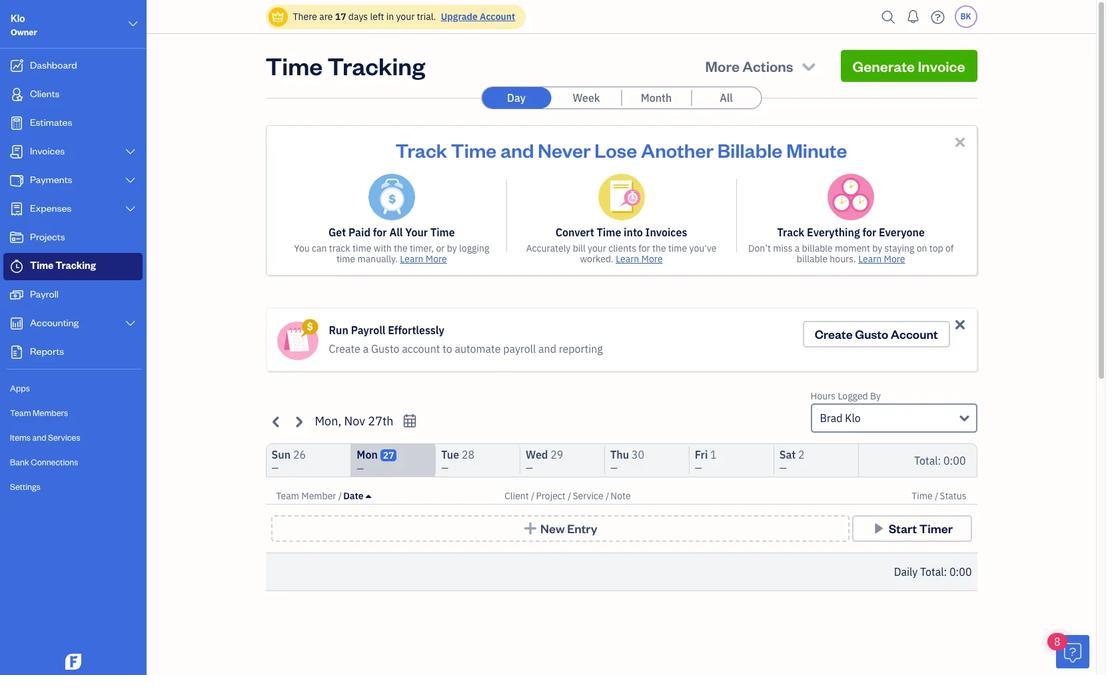 Task type: vqa. For each thing, say whether or not it's contained in the screenshot.
USD,
no



Task type: describe. For each thing, give the bounding box(es) containing it.
for for everyone
[[863, 226, 877, 239]]

daily total : 0:00
[[894, 566, 972, 579]]

timer image
[[9, 260, 25, 273]]

chevron large down image for accounting
[[124, 319, 137, 329]]

apps link
[[3, 377, 143, 401]]

team member /
[[276, 491, 342, 503]]

learn for everyone
[[859, 253, 882, 265]]

a inside the run payroll effortlessly create a gusto account to automate payroll and reporting
[[363, 343, 369, 356]]

note link
[[611, 491, 631, 503]]

by inside the don't miss a billable moment by staying on top of billable hours.
[[873, 243, 883, 255]]

upgrade
[[441, 11, 478, 23]]

logged
[[838, 391, 868, 403]]

create gusto account
[[815, 327, 938, 342]]

— for fri
[[695, 463, 702, 475]]

you can track time with the timer, or by logging time manually.
[[294, 243, 489, 265]]

accounting link
[[3, 311, 143, 338]]

for inside accurately bill your clients for the time you've worked.
[[639, 243, 650, 255]]

day link
[[482, 87, 551, 109]]

by inside you can track time with the timer, or by logging time manually.
[[447, 243, 457, 255]]

thu
[[611, 449, 629, 462]]

services
[[48, 433, 80, 443]]

with
[[374, 243, 392, 255]]

dashboard
[[30, 59, 77, 71]]

or
[[436, 243, 445, 255]]

left
[[370, 11, 384, 23]]

more for get paid for all your time
[[426, 253, 447, 265]]

bk button
[[955, 5, 978, 28]]

learn more for everyone
[[859, 253, 906, 265]]

you
[[294, 243, 310, 255]]

1 vertical spatial 0:00
[[950, 566, 972, 579]]

convert time into invoices image
[[598, 174, 645, 221]]

nov
[[344, 414, 365, 429]]

members
[[33, 408, 68, 419]]

notifications image
[[903, 3, 924, 30]]

tue 28 —
[[441, 449, 475, 475]]

invoice
[[918, 57, 966, 75]]

more for track everything for everyone
[[884, 253, 906, 265]]

items and services link
[[3, 427, 143, 450]]

generate
[[853, 57, 915, 75]]

time inside accurately bill your clients for the time you've worked.
[[669, 243, 687, 255]]

status link
[[940, 491, 967, 503]]

0 vertical spatial tracking
[[328, 50, 425, 81]]

trial.
[[417, 11, 436, 23]]

bank connections link
[[3, 451, 143, 475]]

settings
[[10, 482, 41, 493]]

mon 27 —
[[357, 449, 394, 475]]

timer,
[[410, 243, 434, 255]]

moment
[[835, 243, 871, 255]]

track for track everything for everyone
[[778, 226, 805, 239]]

0 vertical spatial 0:00
[[944, 454, 966, 468]]

27
[[383, 450, 394, 462]]

estimate image
[[9, 117, 25, 130]]

1 horizontal spatial invoices
[[646, 226, 688, 239]]

run
[[329, 324, 349, 337]]

actions
[[743, 57, 794, 75]]

learn for all
[[400, 253, 424, 265]]

the for invoices
[[653, 243, 666, 255]]

projects
[[30, 231, 65, 243]]

items and services
[[10, 433, 80, 443]]

don't
[[749, 243, 771, 255]]

track for track time and never lose another billable minute
[[396, 137, 447, 163]]

hours
[[811, 391, 836, 403]]

month
[[641, 91, 672, 105]]

week
[[573, 91, 600, 105]]

crown image
[[271, 10, 285, 24]]

date
[[343, 491, 364, 503]]

generate invoice
[[853, 57, 966, 75]]

0 vertical spatial total
[[915, 454, 938, 468]]

klo inside klo owner
[[11, 12, 25, 25]]

go to help image
[[928, 7, 949, 27]]

8 button
[[1048, 634, 1090, 669]]

never
[[538, 137, 591, 163]]

1 horizontal spatial time tracking
[[266, 50, 425, 81]]

note
[[611, 491, 631, 503]]

payroll link
[[3, 282, 143, 309]]

dashboard link
[[3, 53, 143, 80]]

wed 29 —
[[526, 449, 564, 475]]

dashboard image
[[9, 59, 25, 73]]

chevron large down image for expenses
[[124, 204, 137, 215]]

— for sat
[[780, 463, 787, 475]]

1 close image from the top
[[953, 135, 968, 150]]

0 horizontal spatial :
[[938, 454, 941, 468]]

more actions
[[706, 57, 794, 75]]

client
[[505, 491, 529, 503]]

start timer button
[[852, 516, 972, 543]]

worked.
[[580, 253, 614, 265]]

reports
[[30, 345, 64, 358]]

don't miss a billable moment by staying on top of billable hours.
[[749, 243, 954, 265]]

next day image
[[291, 414, 306, 430]]

account
[[402, 343, 440, 356]]

main element
[[0, 0, 180, 676]]

and inside the run payroll effortlessly create a gusto account to automate payroll and reporting
[[539, 343, 557, 356]]

bk
[[961, 11, 972, 21]]

apps
[[10, 383, 30, 394]]

1
[[711, 449, 717, 462]]

resource center badge image
[[1057, 636, 1090, 669]]

2 / from the left
[[531, 491, 535, 503]]

1 vertical spatial total
[[921, 566, 944, 579]]

tue
[[441, 449, 459, 462]]

team for team member /
[[276, 491, 299, 503]]

time down get
[[337, 253, 355, 265]]

mon,
[[315, 414, 342, 429]]

new entry button
[[271, 516, 850, 543]]

convert time into invoices
[[556, 226, 688, 239]]

brad
[[820, 412, 843, 425]]

1 vertical spatial :
[[944, 566, 947, 579]]

client image
[[9, 88, 25, 101]]

get
[[329, 226, 346, 239]]

everyone
[[879, 226, 925, 239]]

30
[[632, 449, 645, 462]]

days
[[349, 11, 368, 23]]

member
[[301, 491, 336, 503]]

more for convert time into invoices
[[642, 253, 663, 265]]

more actions button
[[694, 50, 830, 82]]

2
[[799, 449, 805, 462]]

chevron large down image for invoices
[[124, 147, 137, 157]]

owner
[[11, 27, 37, 37]]

chart image
[[9, 317, 25, 331]]

team for team members
[[10, 408, 31, 419]]

and inside the main element
[[32, 433, 46, 443]]

total : 0:00
[[915, 454, 966, 468]]

klo inside dropdown button
[[845, 412, 861, 425]]

of
[[946, 243, 954, 255]]

payroll
[[503, 343, 536, 356]]

0 vertical spatial chevron large down image
[[127, 16, 139, 32]]

4 / from the left
[[606, 491, 609, 503]]

create inside the run payroll effortlessly create a gusto account to automate payroll and reporting
[[329, 343, 361, 356]]

17
[[335, 11, 346, 23]]

more inside more actions dropdown button
[[706, 57, 740, 75]]

gusto inside the run payroll effortlessly create a gusto account to automate payroll and reporting
[[371, 343, 400, 356]]

1 vertical spatial all
[[390, 226, 403, 239]]

account inside create gusto account button
[[891, 327, 938, 342]]

project link
[[536, 491, 568, 503]]



Task type: locate. For each thing, give the bounding box(es) containing it.
team inside the main element
[[10, 408, 31, 419]]

2 close image from the top
[[953, 317, 968, 333]]

invoices inside the main element
[[30, 145, 65, 157]]

create down run
[[329, 343, 361, 356]]

there
[[293, 11, 317, 23]]

— inside the thu 30 —
[[611, 463, 618, 475]]

0:00
[[944, 454, 966, 468], [950, 566, 972, 579]]

team up items
[[10, 408, 31, 419]]

more down your at the left of page
[[426, 253, 447, 265]]

1 learn more from the left
[[400, 253, 447, 265]]

1 horizontal spatial the
[[653, 243, 666, 255]]

tracking down left
[[328, 50, 425, 81]]

your
[[396, 11, 415, 23], [588, 243, 607, 255]]

0 horizontal spatial account
[[480, 11, 515, 23]]

learn down into
[[616, 253, 639, 265]]

learn more for all
[[400, 253, 447, 265]]

5 / from the left
[[935, 491, 939, 503]]

klo up owner
[[11, 12, 25, 25]]

and right items
[[32, 433, 46, 443]]

team left member
[[276, 491, 299, 503]]

2 by from the left
[[873, 243, 883, 255]]

: up time / status
[[938, 454, 941, 468]]

time inside the main element
[[30, 259, 54, 272]]

chevron large down image down estimates link
[[124, 147, 137, 157]]

into
[[624, 226, 643, 239]]

bank
[[10, 457, 29, 468]]

caretup image
[[366, 491, 371, 502]]

track everything for everyone image
[[828, 174, 875, 221]]

0 horizontal spatial all
[[390, 226, 403, 239]]

— down mon
[[357, 463, 364, 475]]

the right 'clients'
[[653, 243, 666, 255]]

account
[[480, 11, 515, 23], [891, 327, 938, 342]]

daily
[[894, 566, 918, 579]]

chevron large down image inside invoices link
[[124, 147, 137, 157]]

0 vertical spatial all
[[720, 91, 733, 105]]

miss
[[773, 243, 793, 255]]

0 horizontal spatial klo
[[11, 12, 25, 25]]

0 horizontal spatial create
[[329, 343, 361, 356]]

/ left service in the right of the page
[[568, 491, 572, 503]]

2 horizontal spatial learn
[[859, 253, 882, 265]]

week link
[[552, 87, 621, 109]]

and
[[501, 137, 534, 163], [539, 343, 557, 356], [32, 433, 46, 443]]

/
[[339, 491, 342, 503], [531, 491, 535, 503], [568, 491, 572, 503], [606, 491, 609, 503], [935, 491, 939, 503]]

projects link
[[3, 225, 143, 252]]

chevron large down image inside payments link
[[124, 175, 137, 186]]

0 horizontal spatial track
[[396, 137, 447, 163]]

1 horizontal spatial gusto
[[855, 327, 889, 342]]

fri 1 —
[[695, 449, 717, 475]]

generate invoice button
[[841, 50, 978, 82]]

— down fri on the bottom of page
[[695, 463, 702, 475]]

— down "thu"
[[611, 463, 618, 475]]

1 horizontal spatial team
[[276, 491, 299, 503]]

learn more down your at the left of page
[[400, 253, 447, 265]]

expense image
[[9, 203, 25, 216]]

0 vertical spatial track
[[396, 137, 447, 163]]

— for tue
[[441, 463, 449, 475]]

money image
[[9, 289, 25, 302]]

the right with
[[394, 243, 408, 255]]

your inside accurately bill your clients for the time you've worked.
[[588, 243, 607, 255]]

gusto inside button
[[855, 327, 889, 342]]

— inside wed 29 —
[[526, 463, 533, 475]]

sun 26 —
[[272, 449, 306, 475]]

2 learn more from the left
[[616, 253, 663, 265]]

1 vertical spatial chevron large down image
[[124, 175, 137, 186]]

day
[[507, 91, 526, 105]]

0 vertical spatial invoices
[[30, 145, 65, 157]]

invoice image
[[9, 145, 25, 159]]

chevrondown image
[[800, 57, 818, 75]]

0 horizontal spatial and
[[32, 433, 46, 443]]

0 vertical spatial create
[[815, 327, 853, 342]]

learn down your at the left of page
[[400, 253, 424, 265]]

1 vertical spatial invoices
[[646, 226, 688, 239]]

2 chevron large down image from the top
[[124, 175, 137, 186]]

sat
[[780, 449, 796, 462]]

0 horizontal spatial the
[[394, 243, 408, 255]]

0 vertical spatial :
[[938, 454, 941, 468]]

hours logged by
[[811, 391, 881, 403]]

1 vertical spatial close image
[[953, 317, 968, 333]]

/ left status link
[[935, 491, 939, 503]]

27th
[[368, 414, 394, 429]]

1 vertical spatial klo
[[845, 412, 861, 425]]

new
[[541, 521, 565, 537]]

are
[[319, 11, 333, 23]]

more
[[706, 57, 740, 75], [426, 253, 447, 265], [642, 253, 663, 265], [884, 253, 906, 265]]

mon
[[357, 449, 378, 462]]

0 horizontal spatial invoices
[[30, 145, 65, 157]]

8
[[1055, 636, 1061, 649]]

total
[[915, 454, 938, 468], [921, 566, 944, 579]]

1 horizontal spatial all
[[720, 91, 733, 105]]

invoices down estimates
[[30, 145, 65, 157]]

0 horizontal spatial learn more
[[400, 253, 447, 265]]

— down sun
[[272, 463, 279, 475]]

time tracking inside the main element
[[30, 259, 96, 272]]

2 vertical spatial chevron large down image
[[124, 319, 137, 329]]

0 vertical spatial your
[[396, 11, 415, 23]]

1 horizontal spatial payroll
[[351, 324, 386, 337]]

— down wed
[[526, 463, 533, 475]]

tracking down projects link
[[55, 259, 96, 272]]

0 vertical spatial chevron large down image
[[124, 147, 137, 157]]

— down the tue
[[441, 463, 449, 475]]

the for all
[[394, 243, 408, 255]]

start
[[889, 521, 917, 537]]

search image
[[878, 7, 900, 27]]

1 vertical spatial a
[[363, 343, 369, 356]]

1 horizontal spatial account
[[891, 327, 938, 342]]

payroll right run
[[351, 324, 386, 337]]

— inside mon 27 —
[[357, 463, 364, 475]]

create inside create gusto account button
[[815, 327, 853, 342]]

by
[[871, 391, 881, 403]]

3 / from the left
[[568, 491, 572, 503]]

for up moment on the top right of the page
[[863, 226, 877, 239]]

2 horizontal spatial learn more
[[859, 253, 906, 265]]

create up hours
[[815, 327, 853, 342]]

a inside the don't miss a billable moment by staying on top of billable hours.
[[795, 243, 800, 255]]

brad klo button
[[811, 404, 978, 433]]

1 horizontal spatial by
[[873, 243, 883, 255]]

1 horizontal spatial tracking
[[328, 50, 425, 81]]

close image
[[953, 135, 968, 150], [953, 317, 968, 333]]

1 the from the left
[[394, 243, 408, 255]]

track
[[329, 243, 350, 255]]

all down more actions
[[720, 91, 733, 105]]

— for mon
[[357, 463, 364, 475]]

and left never at the top
[[501, 137, 534, 163]]

— down sat
[[780, 463, 787, 475]]

learn more down into
[[616, 253, 663, 265]]

more up all link
[[706, 57, 740, 75]]

the inside accurately bill your clients for the time you've worked.
[[653, 243, 666, 255]]

— inside fri 1 —
[[695, 463, 702, 475]]

learn right "hours."
[[859, 253, 882, 265]]

1 horizontal spatial learn more
[[616, 253, 663, 265]]

0 horizontal spatial for
[[373, 226, 387, 239]]

1 horizontal spatial learn
[[616, 253, 639, 265]]

1 horizontal spatial a
[[795, 243, 800, 255]]

learn for invoices
[[616, 253, 639, 265]]

1 vertical spatial create
[[329, 343, 361, 356]]

1 vertical spatial chevron large down image
[[124, 204, 137, 215]]

0 vertical spatial gusto
[[855, 327, 889, 342]]

payroll inside "link"
[[30, 288, 59, 301]]

1 horizontal spatial create
[[815, 327, 853, 342]]

items
[[10, 433, 31, 443]]

get paid for all your time image
[[369, 174, 415, 221]]

1 horizontal spatial and
[[501, 137, 534, 163]]

gusto left account
[[371, 343, 400, 356]]

2 vertical spatial and
[[32, 433, 46, 443]]

— for sun
[[272, 463, 279, 475]]

payments
[[30, 173, 72, 186]]

bill
[[573, 243, 586, 255]]

0 vertical spatial close image
[[953, 135, 968, 150]]

a left account
[[363, 343, 369, 356]]

effortlessly
[[388, 324, 445, 337]]

chevron large down image for payments
[[124, 175, 137, 186]]

play image
[[871, 523, 887, 536]]

3 learn from the left
[[859, 253, 882, 265]]

— inside sun 26 —
[[272, 463, 279, 475]]

by right "or"
[[447, 243, 457, 255]]

mon, nov 27th
[[315, 414, 394, 429]]

time link
[[912, 491, 935, 503]]

team members link
[[3, 402, 143, 425]]

:
[[938, 454, 941, 468], [944, 566, 947, 579]]

new entry
[[541, 521, 598, 537]]

accurately bill your clients for the time you've worked.
[[526, 243, 717, 265]]

reports link
[[3, 339, 143, 367]]

fri
[[695, 449, 708, 462]]

0 vertical spatial payroll
[[30, 288, 59, 301]]

time tracking down the '17'
[[266, 50, 425, 81]]

tracking
[[328, 50, 425, 81], [55, 259, 96, 272]]

billable down everything
[[802, 243, 833, 255]]

2 horizontal spatial and
[[539, 343, 557, 356]]

1 learn from the left
[[400, 253, 424, 265]]

freshbooks image
[[63, 655, 84, 671]]

reporting
[[559, 343, 603, 356]]

sun
[[272, 449, 291, 462]]

1 horizontal spatial for
[[639, 243, 650, 255]]

1 vertical spatial gusto
[[371, 343, 400, 356]]

for up with
[[373, 226, 387, 239]]

1 vertical spatial team
[[276, 491, 299, 503]]

service
[[573, 491, 604, 503]]

another
[[641, 137, 714, 163]]

the inside you can track time with the timer, or by logging time manually.
[[394, 243, 408, 255]]

lose
[[595, 137, 637, 163]]

time tracking down projects link
[[30, 259, 96, 272]]

0 vertical spatial klo
[[11, 12, 25, 25]]

create gusto account button
[[803, 321, 950, 348]]

start timer
[[889, 521, 953, 537]]

payroll right money icon
[[30, 288, 59, 301]]

sat 2 —
[[780, 449, 805, 475]]

connections
[[31, 457, 78, 468]]

1 vertical spatial track
[[778, 226, 805, 239]]

all left your at the left of page
[[390, 226, 403, 239]]

0 horizontal spatial learn
[[400, 253, 424, 265]]

everything
[[807, 226, 860, 239]]

payroll inside the run payroll effortlessly create a gusto account to automate payroll and reporting
[[351, 324, 386, 337]]

1 horizontal spatial track
[[778, 226, 805, 239]]

/ left note
[[606, 491, 609, 503]]

2 learn from the left
[[616, 253, 639, 265]]

1 chevron large down image from the top
[[124, 147, 137, 157]]

invoices
[[30, 145, 65, 157], [646, 226, 688, 239]]

/ left date
[[339, 491, 342, 503]]

staying
[[885, 243, 915, 255]]

0 horizontal spatial your
[[396, 11, 415, 23]]

1 horizontal spatial klo
[[845, 412, 861, 425]]

total up time link
[[915, 454, 938, 468]]

0 horizontal spatial time tracking
[[30, 259, 96, 272]]

learn more down everyone
[[859, 253, 906, 265]]

tracking inside the main element
[[55, 259, 96, 272]]

time tracking link
[[3, 253, 143, 281]]

0 vertical spatial team
[[10, 408, 31, 419]]

0 vertical spatial account
[[480, 11, 515, 23]]

automate
[[455, 343, 501, 356]]

1 by from the left
[[447, 243, 457, 255]]

upgrade account link
[[438, 11, 515, 23]]

0:00 up status
[[944, 454, 966, 468]]

klo owner
[[11, 12, 37, 37]]

0 horizontal spatial tracking
[[55, 259, 96, 272]]

— inside tue 28 —
[[441, 463, 449, 475]]

your right in
[[396, 11, 415, 23]]

0 vertical spatial and
[[501, 137, 534, 163]]

for down into
[[639, 243, 650, 255]]

your right bill
[[588, 243, 607, 255]]

klo right brad
[[845, 412, 861, 425]]

1 vertical spatial account
[[891, 327, 938, 342]]

billable left "hours."
[[797, 253, 828, 265]]

payments link
[[3, 167, 143, 195]]

0 horizontal spatial by
[[447, 243, 457, 255]]

track up miss
[[778, 226, 805, 239]]

project image
[[9, 231, 25, 245]]

— for wed
[[526, 463, 533, 475]]

1 vertical spatial time tracking
[[30, 259, 96, 272]]

0:00 down timer
[[950, 566, 972, 579]]

month link
[[622, 87, 691, 109]]

accounting
[[30, 317, 79, 329]]

track up 'get paid for all your time' image
[[396, 137, 447, 163]]

29
[[551, 449, 564, 462]]

payroll
[[30, 288, 59, 301], [351, 324, 386, 337]]

: right 'daily'
[[944, 566, 947, 579]]

0 horizontal spatial payroll
[[30, 288, 59, 301]]

2 horizontal spatial for
[[863, 226, 877, 239]]

report image
[[9, 346, 25, 359]]

clients
[[30, 87, 60, 100]]

thu 30 —
[[611, 449, 645, 475]]

1 vertical spatial tracking
[[55, 259, 96, 272]]

chevron large down image
[[124, 147, 137, 157], [124, 175, 137, 186]]

payment image
[[9, 174, 25, 187]]

a right miss
[[795, 243, 800, 255]]

more down everyone
[[884, 253, 906, 265]]

1 vertical spatial payroll
[[351, 324, 386, 337]]

paid
[[349, 226, 371, 239]]

/ right client
[[531, 491, 535, 503]]

plus image
[[523, 523, 538, 536]]

3 learn more from the left
[[859, 253, 906, 265]]

choose a date image
[[402, 414, 418, 429]]

0 vertical spatial time tracking
[[266, 50, 425, 81]]

and right the payroll
[[539, 343, 557, 356]]

run payroll effortlessly create a gusto account to automate payroll and reporting
[[329, 324, 603, 356]]

invoices right into
[[646, 226, 688, 239]]

total right 'daily'
[[921, 566, 944, 579]]

gusto up by
[[855, 327, 889, 342]]

1 horizontal spatial :
[[944, 566, 947, 579]]

— inside sat 2 —
[[780, 463, 787, 475]]

chevron large down image down invoices link
[[124, 175, 137, 186]]

26
[[293, 449, 306, 462]]

1 / from the left
[[339, 491, 342, 503]]

1 horizontal spatial your
[[588, 243, 607, 255]]

0 horizontal spatial gusto
[[371, 343, 400, 356]]

time left the you've
[[669, 243, 687, 255]]

1 vertical spatial and
[[539, 343, 557, 356]]

0 vertical spatial a
[[795, 243, 800, 255]]

logging
[[459, 243, 489, 255]]

top
[[930, 243, 944, 255]]

track time and never lose another billable minute
[[396, 137, 848, 163]]

2 the from the left
[[653, 243, 666, 255]]

in
[[386, 11, 394, 23]]

by left staying
[[873, 243, 883, 255]]

service link
[[573, 491, 606, 503]]

previous day image
[[269, 414, 284, 430]]

— for thu
[[611, 463, 618, 475]]

time down paid
[[353, 243, 372, 255]]

0 horizontal spatial team
[[10, 408, 31, 419]]

for for all
[[373, 226, 387, 239]]

chevron large down image
[[127, 16, 139, 32], [124, 204, 137, 215], [124, 319, 137, 329]]

more right 'clients'
[[642, 253, 663, 265]]

team members
[[10, 408, 68, 419]]

1 vertical spatial your
[[588, 243, 607, 255]]

learn more for invoices
[[616, 253, 663, 265]]

0 horizontal spatial a
[[363, 343, 369, 356]]

estimates link
[[3, 110, 143, 137]]



